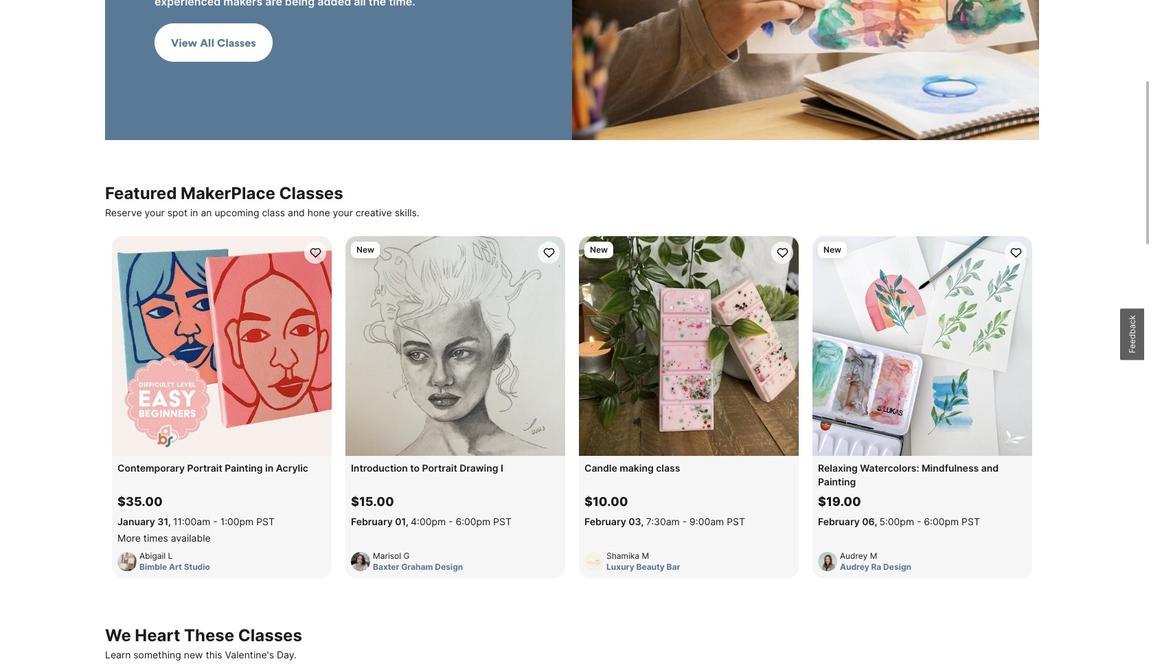 Task type: describe. For each thing, give the bounding box(es) containing it.
teacher image
[[585, 552, 604, 572]]

february for $15.00
[[351, 516, 393, 528]]

teacher image for $15.00
[[351, 552, 370, 572]]

candle
[[585, 462, 618, 474]]

marisol g baxter graham design
[[373, 551, 463, 572]]

$35.00
[[118, 495, 163, 509]]

class inside featured makerplace classes reserve your spot in an upcoming class and hone your creative skills.
[[262, 207, 285, 219]]

introduction to portrait drawing i image
[[346, 236, 566, 456]]

day.
[[277, 649, 297, 661]]

view all classes
[[171, 36, 256, 49]]

2 portrait from the left
[[422, 462, 457, 474]]

relaxing watercolors: mindfulness and painting $19.00 february 06, 5:00pm - 6:00pm pst
[[818, 462, 999, 528]]

view all classes link
[[105, 0, 1040, 140]]

creative
[[356, 207, 392, 219]]

featured makerplace classes reserve your spot in an upcoming class and hone your creative skills.
[[105, 183, 420, 219]]

view
[[171, 36, 197, 49]]

these
[[184, 626, 234, 646]]

audrey m audrey ra design
[[840, 551, 912, 572]]

$15.00
[[351, 495, 394, 509]]

and inside relaxing watercolors: mindfulness and painting $19.00 february 06, 5:00pm - 6:00pm pst
[[982, 462, 999, 474]]

- for $35.00
[[213, 516, 218, 528]]

contemporary portrait painting in acrylic
[[118, 462, 308, 474]]

06,
[[863, 516, 877, 528]]

03,
[[629, 516, 644, 528]]

lazy load image image
[[572, 0, 1040, 140]]

2 audrey from the top
[[840, 562, 870, 572]]

design for 6:00pm
[[435, 562, 463, 572]]

teacher image for $19.00
[[818, 552, 838, 572]]

0 horizontal spatial painting
[[225, 462, 263, 474]]

design for $19.00
[[884, 562, 912, 572]]

pst inside relaxing watercolors: mindfulness and painting $19.00 february 06, 5:00pm - 6:00pm pst
[[962, 516, 980, 528]]

heart
[[135, 626, 180, 646]]

new for $10.00
[[590, 245, 608, 255]]

5:00pm
[[880, 516, 915, 528]]

art
[[169, 562, 182, 572]]

$10.00
[[585, 495, 628, 509]]

an
[[201, 207, 212, 219]]

pst for $35.00
[[256, 516, 275, 528]]

reserve
[[105, 207, 142, 219]]

classes inside the 'we heart these classes learn something new this valentine's day.'
[[238, 626, 302, 646]]

2 your from the left
[[333, 207, 353, 219]]

luxury
[[607, 562, 635, 572]]

4:00pm
[[411, 516, 446, 528]]

1 portrait from the left
[[187, 462, 222, 474]]

studio
[[184, 562, 210, 572]]

mindfulness
[[922, 462, 979, 474]]

6:00pm inside relaxing watercolors: mindfulness and painting $19.00 february 06, 5:00pm - 6:00pm pst
[[924, 516, 959, 528]]

making
[[620, 462, 654, 474]]

- for $15.00
[[449, 516, 453, 528]]

pst for $10.00
[[727, 516, 746, 528]]

times
[[144, 533, 168, 544]]

new for relaxing
[[824, 245, 842, 255]]

spot
[[167, 207, 188, 219]]

introduction to portrait drawing i
[[351, 462, 504, 474]]

all
[[200, 36, 214, 49]]

watercolors:
[[860, 462, 920, 474]]

in inside featured makerplace classes reserve your spot in an upcoming class and hone your creative skills.
[[190, 207, 198, 219]]

pst for $15.00
[[493, 516, 512, 528]]

l
[[168, 551, 173, 561]]

favorite image for relaxing
[[1010, 246, 1023, 259]]

ra
[[872, 562, 882, 572]]

- inside relaxing watercolors: mindfulness and painting $19.00 february 06, 5:00pm - 6:00pm pst
[[917, 516, 922, 528]]

$19.00
[[818, 495, 862, 509]]

1 horizontal spatial in
[[265, 462, 274, 474]]

this
[[206, 649, 222, 661]]

$35.00 january 31, 11:00am - 1:00pm pst more times available
[[118, 495, 275, 544]]

relaxing watercolors: mindfulness and painting image
[[813, 236, 1033, 456]]



Task type: locate. For each thing, give the bounding box(es) containing it.
- left 1:00pm
[[213, 516, 218, 528]]

2 february from the left
[[585, 516, 626, 528]]

painting down relaxing
[[818, 476, 856, 488]]

1 vertical spatial class
[[656, 462, 681, 474]]

$15.00 february 01, 4:00pm - 6:00pm pst
[[351, 495, 512, 528]]

2 horizontal spatial february
[[818, 516, 860, 528]]

0 horizontal spatial and
[[288, 207, 305, 219]]

portrait up '$35.00 january 31, 11:00am - 1:00pm pst more times available' in the left bottom of the page
[[187, 462, 222, 474]]

class right upcoming
[[262, 207, 285, 219]]

3 february from the left
[[818, 516, 860, 528]]

1 horizontal spatial portrait
[[422, 462, 457, 474]]

teacher image left baxter
[[351, 552, 370, 572]]

1 favorite image from the left
[[309, 246, 322, 259]]

design inside marisol g baxter graham design
[[435, 562, 463, 572]]

1 horizontal spatial teacher image
[[351, 552, 370, 572]]

31,
[[158, 516, 171, 528]]

i
[[501, 462, 504, 474]]

favorite image for $10.00
[[776, 246, 789, 259]]

2 horizontal spatial teacher image
[[818, 552, 838, 572]]

1 your from the left
[[145, 207, 165, 219]]

3 - from the left
[[683, 516, 687, 528]]

pst
[[256, 516, 275, 528], [493, 516, 512, 528], [727, 516, 746, 528], [962, 516, 980, 528]]

1 horizontal spatial painting
[[818, 476, 856, 488]]

introduction
[[351, 462, 408, 474]]

we heart these classes learn something new this valentine's day.
[[105, 626, 302, 661]]

- right 4:00pm
[[449, 516, 453, 528]]

february inside relaxing watercolors: mindfulness and painting $19.00 february 06, 5:00pm - 6:00pm pst
[[818, 516, 860, 528]]

- right 7:30am
[[683, 516, 687, 528]]

0 horizontal spatial class
[[262, 207, 285, 219]]

bar
[[667, 562, 681, 572]]

0 vertical spatial class
[[262, 207, 285, 219]]

1 - from the left
[[213, 516, 218, 528]]

to
[[410, 462, 420, 474]]

new
[[357, 245, 375, 255], [590, 245, 608, 255], [824, 245, 842, 255]]

$10.00 february 03, 7:30am - 9:00am pst
[[585, 495, 746, 528]]

3 favorite image from the left
[[776, 246, 789, 259]]

bimble
[[139, 562, 167, 572]]

2 teacher image from the left
[[351, 552, 370, 572]]

2 design from the left
[[884, 562, 912, 572]]

01,
[[395, 516, 409, 528]]

favorite image
[[309, 246, 322, 259], [542, 246, 556, 259], [776, 246, 789, 259], [1010, 246, 1023, 259]]

6:00pm inside $15.00 february 01, 4:00pm - 6:00pm pst
[[456, 516, 491, 528]]

1 vertical spatial and
[[982, 462, 999, 474]]

baxter
[[373, 562, 400, 572]]

february down $10.00
[[585, 516, 626, 528]]

february
[[351, 516, 393, 528], [585, 516, 626, 528], [818, 516, 860, 528]]

2 pst from the left
[[493, 516, 512, 528]]

portrait right to
[[422, 462, 457, 474]]

2 vertical spatial classes
[[238, 626, 302, 646]]

featured
[[105, 183, 177, 203]]

0 vertical spatial classes
[[217, 36, 256, 49]]

contemporary portrait painting in acrylic image
[[112, 236, 332, 456]]

0 horizontal spatial teacher image
[[118, 552, 137, 572]]

2 horizontal spatial new
[[824, 245, 842, 255]]

0 horizontal spatial portrait
[[187, 462, 222, 474]]

pst inside $10.00 february 03, 7:30am - 9:00am pst
[[727, 516, 746, 528]]

11:00am
[[173, 516, 211, 528]]

2 6:00pm from the left
[[924, 516, 959, 528]]

classes for makerplace
[[279, 183, 343, 203]]

new for $15.00
[[357, 245, 375, 255]]

0 vertical spatial in
[[190, 207, 198, 219]]

audrey down 06,
[[840, 551, 868, 561]]

4 - from the left
[[917, 516, 922, 528]]

favorite image for $15.00
[[542, 246, 556, 259]]

abigail
[[139, 551, 166, 561]]

1 horizontal spatial design
[[884, 562, 912, 572]]

marisol
[[373, 551, 401, 561]]

- inside $10.00 february 03, 7:30am - 9:00am pst
[[683, 516, 687, 528]]

audrey left ra
[[840, 562, 870, 572]]

6:00pm right 5:00pm
[[924, 516, 959, 528]]

painting inside relaxing watercolors: mindfulness and painting $19.00 february 06, 5:00pm - 6:00pm pst
[[818, 476, 856, 488]]

in left acrylic
[[265, 462, 274, 474]]

makerplace
[[181, 183, 275, 203]]

pst down mindfulness
[[962, 516, 980, 528]]

upcoming
[[215, 207, 259, 219]]

9:00am
[[690, 516, 724, 528]]

audrey
[[840, 551, 868, 561], [840, 562, 870, 572]]

design right ra
[[884, 562, 912, 572]]

m inside audrey m audrey ra design
[[870, 551, 878, 561]]

classes up hone
[[279, 183, 343, 203]]

1 horizontal spatial february
[[585, 516, 626, 528]]

painting left acrylic
[[225, 462, 263, 474]]

candle making class
[[585, 462, 681, 474]]

classes up "day."
[[238, 626, 302, 646]]

m for $10.00
[[642, 551, 649, 561]]

1 vertical spatial in
[[265, 462, 274, 474]]

new
[[184, 649, 203, 661]]

your
[[145, 207, 165, 219], [333, 207, 353, 219]]

teacher image left audrey m audrey ra design
[[818, 552, 838, 572]]

february down $19.00
[[818, 516, 860, 528]]

6:00pm right 4:00pm
[[456, 516, 491, 528]]

more
[[118, 533, 141, 544]]

and inside featured makerplace classes reserve your spot in an upcoming class and hone your creative skills.
[[288, 207, 305, 219]]

pst inside '$35.00 january 31, 11:00am - 1:00pm pst more times available'
[[256, 516, 275, 528]]

and
[[288, 207, 305, 219], [982, 462, 999, 474]]

0 horizontal spatial in
[[190, 207, 198, 219]]

- inside '$35.00 january 31, 11:00am - 1:00pm pst more times available'
[[213, 516, 218, 528]]

1 horizontal spatial your
[[333, 207, 353, 219]]

graham
[[401, 562, 433, 572]]

painting
[[225, 462, 263, 474], [818, 476, 856, 488]]

acrylic
[[276, 462, 308, 474]]

valentine's
[[225, 649, 274, 661]]

drawing
[[460, 462, 498, 474]]

in
[[190, 207, 198, 219], [265, 462, 274, 474]]

view all classes button
[[155, 23, 273, 62]]

1:00pm
[[220, 516, 254, 528]]

- for $10.00
[[683, 516, 687, 528]]

1 horizontal spatial class
[[656, 462, 681, 474]]

february inside $15.00 february 01, 4:00pm - 6:00pm pst
[[351, 516, 393, 528]]

shamika m luxury beauty bar
[[607, 551, 681, 572]]

1 pst from the left
[[256, 516, 275, 528]]

design inside audrey m audrey ra design
[[884, 562, 912, 572]]

2 m from the left
[[870, 551, 878, 561]]

classes inside featured makerplace classes reserve your spot in an upcoming class and hone your creative skills.
[[279, 183, 343, 203]]

january
[[118, 516, 155, 528]]

1 teacher image from the left
[[118, 552, 137, 572]]

february for $10.00
[[585, 516, 626, 528]]

and right mindfulness
[[982, 462, 999, 474]]

0 horizontal spatial february
[[351, 516, 393, 528]]

february down $15.00 on the bottom left of page
[[351, 516, 393, 528]]

pst right 9:00am
[[727, 516, 746, 528]]

your left spot
[[145, 207, 165, 219]]

1 design from the left
[[435, 562, 463, 572]]

m inside "shamika m luxury beauty bar"
[[642, 551, 649, 561]]

we
[[105, 626, 131, 646]]

your right hone
[[333, 207, 353, 219]]

1 horizontal spatial and
[[982, 462, 999, 474]]

0 horizontal spatial new
[[357, 245, 375, 255]]

classes right all
[[217, 36, 256, 49]]

classes
[[217, 36, 256, 49], [279, 183, 343, 203], [238, 626, 302, 646]]

skills.
[[395, 207, 420, 219]]

design
[[435, 562, 463, 572], [884, 562, 912, 572]]

m
[[642, 551, 649, 561], [870, 551, 878, 561]]

classes inside view all classes button
[[217, 36, 256, 49]]

2 favorite image from the left
[[542, 246, 556, 259]]

teacher image
[[118, 552, 137, 572], [351, 552, 370, 572], [818, 552, 838, 572]]

1 horizontal spatial new
[[590, 245, 608, 255]]

candle making class image
[[579, 236, 799, 456]]

learn
[[105, 649, 131, 661]]

g
[[404, 551, 410, 561]]

4 favorite image from the left
[[1010, 246, 1023, 259]]

1 horizontal spatial 6:00pm
[[924, 516, 959, 528]]

in left an
[[190, 207, 198, 219]]

contemporary
[[118, 462, 185, 474]]

3 new from the left
[[824, 245, 842, 255]]

3 pst from the left
[[727, 516, 746, 528]]

hone
[[308, 207, 330, 219]]

0 vertical spatial painting
[[225, 462, 263, 474]]

beauty
[[637, 562, 665, 572]]

0 vertical spatial audrey
[[840, 551, 868, 561]]

2 - from the left
[[449, 516, 453, 528]]

1 february from the left
[[351, 516, 393, 528]]

classes for all
[[217, 36, 256, 49]]

design right graham
[[435, 562, 463, 572]]

0 horizontal spatial 6:00pm
[[456, 516, 491, 528]]

1 vertical spatial painting
[[818, 476, 856, 488]]

4 pst from the left
[[962, 516, 980, 528]]

3 teacher image from the left
[[818, 552, 838, 572]]

-
[[213, 516, 218, 528], [449, 516, 453, 528], [683, 516, 687, 528], [917, 516, 922, 528]]

1 vertical spatial audrey
[[840, 562, 870, 572]]

1 6:00pm from the left
[[456, 516, 491, 528]]

m for $19.00
[[870, 551, 878, 561]]

0 horizontal spatial design
[[435, 562, 463, 572]]

portrait
[[187, 462, 222, 474], [422, 462, 457, 474]]

class right making at the right bottom of the page
[[656, 462, 681, 474]]

available
[[171, 533, 211, 544]]

shamika
[[607, 551, 640, 561]]

pst right 1:00pm
[[256, 516, 275, 528]]

teacher image down more
[[118, 552, 137, 572]]

m up ra
[[870, 551, 878, 561]]

february inside $10.00 february 03, 7:30am - 9:00am pst
[[585, 516, 626, 528]]

and left hone
[[288, 207, 305, 219]]

0 horizontal spatial your
[[145, 207, 165, 219]]

- inside $15.00 february 01, 4:00pm - 6:00pm pst
[[449, 516, 453, 528]]

1 audrey from the top
[[840, 551, 868, 561]]

1 new from the left
[[357, 245, 375, 255]]

m up "beauty"
[[642, 551, 649, 561]]

0 vertical spatial and
[[288, 207, 305, 219]]

relaxing
[[818, 462, 858, 474]]

1 vertical spatial classes
[[279, 183, 343, 203]]

2 new from the left
[[590, 245, 608, 255]]

0 horizontal spatial m
[[642, 551, 649, 561]]

pst down the i
[[493, 516, 512, 528]]

1 horizontal spatial m
[[870, 551, 878, 561]]

- right 5:00pm
[[917, 516, 922, 528]]

abigail l bimble art studio
[[139, 551, 210, 572]]

6:00pm
[[456, 516, 491, 528], [924, 516, 959, 528]]

1 m from the left
[[642, 551, 649, 561]]

pst inside $15.00 february 01, 4:00pm - 6:00pm pst
[[493, 516, 512, 528]]

7:30am
[[646, 516, 680, 528]]

something
[[133, 649, 181, 661]]

class
[[262, 207, 285, 219], [656, 462, 681, 474]]



Task type: vqa. For each thing, say whether or not it's contained in the screenshot.
MODELING TOOLS & ACCESSORIES link
no



